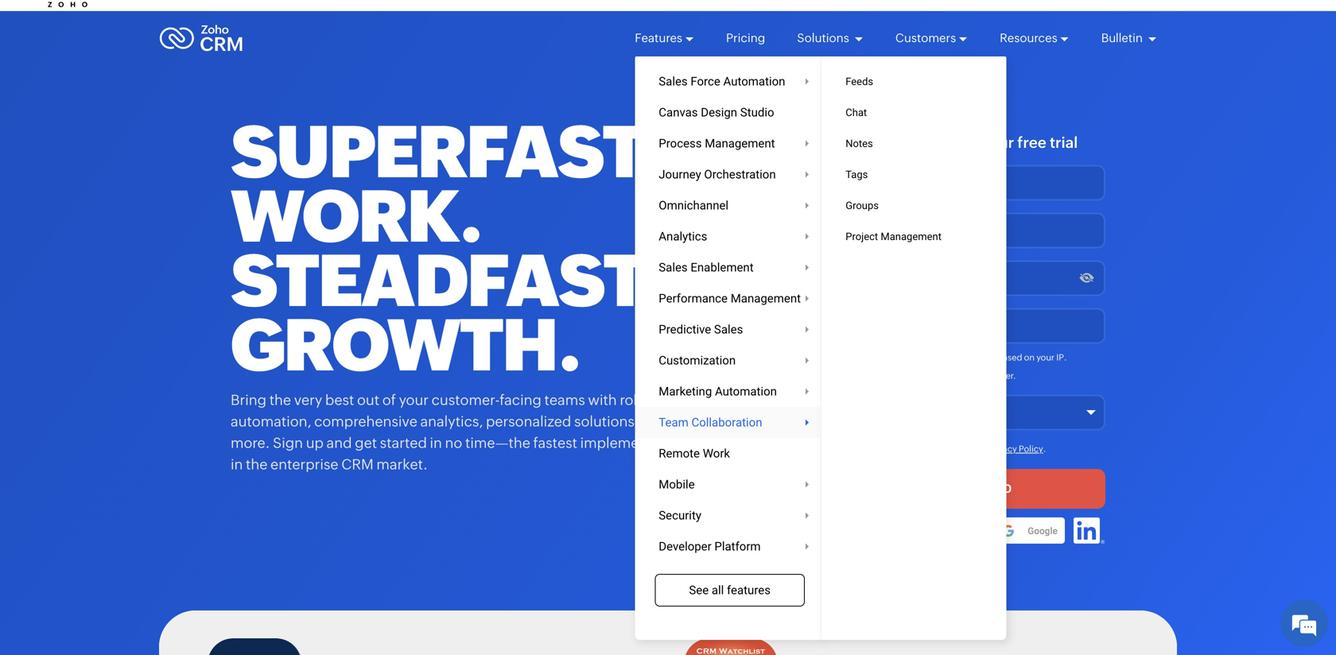 Task type: describe. For each thing, give the bounding box(es) containing it.
feeds
[[846, 76, 874, 88]]

pricing link
[[727, 17, 766, 60]]

canvas design studio link
[[635, 97, 825, 128]]

platform
[[715, 540, 761, 554]]

sales force automation
[[659, 74, 786, 88]]

marketing automation link
[[635, 376, 825, 407]]

orchestration
[[705, 168, 776, 181]]

enterprise
[[271, 457, 339, 473]]

journey orchestration link
[[635, 159, 825, 190]]

1 vertical spatial automation
[[715, 385, 777, 399]]

see all features link
[[655, 575, 805, 607]]

0 vertical spatial automation
[[724, 74, 786, 88]]

omnichannel
[[659, 199, 729, 212]]

sales enablement
[[659, 261, 754, 275]]

1 horizontal spatial in
[[430, 435, 442, 452]]

1 vertical spatial .
[[1044, 445, 1047, 454]]

process
[[659, 136, 702, 150]]

customization link
[[635, 345, 825, 376]]

journey orchestration
[[659, 168, 776, 181]]

features link
[[635, 17, 695, 60]]

2 vertical spatial sales
[[715, 323, 744, 337]]

1 horizontal spatial the
[[270, 392, 291, 409]]

tags
[[846, 169, 869, 181]]

superfast
[[231, 111, 645, 193]]

best
[[325, 392, 354, 409]]

steadfast
[[231, 240, 646, 322]]

analytics,
[[421, 414, 483, 430]]

get
[[355, 435, 377, 452]]

performance management link
[[635, 283, 825, 314]]

tags link
[[822, 159, 1007, 190]]

feeds link
[[822, 66, 1007, 97]]

more.
[[231, 435, 270, 452]]

studio
[[741, 105, 775, 119]]

performance management
[[659, 292, 801, 306]]

features
[[635, 31, 683, 45]]

teams
[[545, 392, 585, 409]]

get
[[863, 134, 889, 151]]

bulletin
[[1102, 31, 1146, 45]]

solutions
[[798, 31, 852, 45]]

superfast work. steadfast growth. bring the very best out of your customer-facing teams with robust automation, comprehensive analytics, personalized solutions, and more. sign up and get started in no time—the fastest implementation in the enterprise crm market.
[[231, 111, 687, 473]]

features
[[727, 584, 771, 598]]

based on your ip .
[[998, 353, 1068, 363]]

automation,
[[231, 414, 312, 430]]

sales for sales enablement
[[659, 261, 688, 275]]

bring
[[231, 392, 267, 409]]

enablement
[[691, 261, 754, 275]]

implementation
[[581, 435, 687, 452]]

policy
[[1019, 445, 1044, 454]]

process management
[[659, 136, 776, 150]]

0 horizontal spatial and
[[327, 435, 352, 452]]

analytics
[[659, 230, 708, 244]]

team collaboration
[[659, 416, 763, 430]]

out
[[357, 392, 380, 409]]

mobile
[[659, 478, 695, 492]]

fastest
[[534, 435, 578, 452]]

security link
[[635, 501, 825, 532]]

team collaboration link
[[635, 407, 825, 438]]

resources link
[[1000, 17, 1070, 60]]

1 vertical spatial the
[[246, 457, 268, 473]]

data center.
[[968, 371, 1017, 381]]

privacy
[[988, 445, 1018, 454]]

customization
[[659, 354, 736, 368]]

pricing
[[727, 31, 766, 45]]

growth.
[[231, 304, 581, 387]]

privacy policy .
[[988, 445, 1047, 454]]

analytics link
[[635, 221, 825, 252]]

no
[[445, 435, 463, 452]]

personalized
[[486, 414, 572, 430]]

trial
[[1050, 134, 1079, 151]]

developer platform link
[[635, 532, 825, 563]]

project management
[[846, 231, 942, 243]]

1 horizontal spatial your
[[982, 134, 1015, 151]]

process management link
[[635, 128, 825, 159]]

remote
[[659, 447, 700, 461]]

project management link
[[822, 221, 1007, 252]]

get started with your free trial
[[863, 134, 1079, 151]]

chat
[[846, 107, 868, 119]]

1 horizontal spatial with
[[947, 134, 979, 151]]

bulletin link
[[1102, 17, 1158, 60]]

solutions link
[[798, 17, 864, 60]]

groups
[[846, 200, 879, 212]]

predictive
[[659, 323, 712, 337]]

sales enablement link
[[635, 252, 825, 283]]

canvas
[[659, 105, 698, 119]]

developer platform
[[659, 540, 761, 554]]

journey
[[659, 168, 702, 181]]



Task type: locate. For each thing, give the bounding box(es) containing it.
1 horizontal spatial started
[[892, 134, 944, 151]]

None submit
[[836, 470, 1106, 509]]

in left no
[[430, 435, 442, 452]]

your left ip
[[1037, 353, 1055, 363]]

1 horizontal spatial .
[[1065, 353, 1068, 363]]

0 vertical spatial started
[[892, 134, 944, 151]]

in down more.
[[231, 457, 243, 473]]

with up solutions,
[[588, 392, 617, 409]]

omnichannel link
[[635, 190, 825, 221]]

sales down performance management link
[[715, 323, 744, 337]]

performance
[[659, 292, 728, 306]]

and
[[642, 414, 667, 430], [327, 435, 352, 452]]

0 vertical spatial the
[[270, 392, 291, 409]]

developer
[[659, 540, 712, 554]]

all
[[712, 584, 724, 598]]

. right "privacy"
[[1044, 445, 1047, 454]]

sales up canvas
[[659, 74, 688, 88]]

your inside superfast work. steadfast growth. bring the very best out of your customer-facing teams with robust automation, comprehensive analytics, personalized solutions, and more. sign up and get started in no time—the fastest implementation in the enterprise crm market.
[[399, 392, 429, 409]]

force
[[691, 74, 721, 88]]

management inside "link"
[[881, 231, 942, 243]]

predictive sales
[[659, 323, 744, 337]]

1 vertical spatial and
[[327, 435, 352, 452]]

on
[[1025, 353, 1035, 363]]

automation up 'studio'
[[724, 74, 786, 88]]

0 horizontal spatial the
[[246, 457, 268, 473]]

the
[[270, 392, 291, 409], [246, 457, 268, 473]]

0 horizontal spatial with
[[588, 392, 617, 409]]

robust
[[620, 392, 663, 409]]

comprehensive
[[314, 414, 418, 430]]

0 vertical spatial .
[[1065, 353, 1068, 363]]

zoho crm logo image
[[159, 21, 244, 56]]

management down sales enablement link
[[731, 292, 801, 306]]

very
[[294, 392, 323, 409]]

resources
[[1000, 31, 1058, 45]]

time—the
[[466, 435, 531, 452]]

customers
[[896, 31, 957, 45]]

marketing automation
[[659, 385, 777, 399]]

market.
[[377, 457, 428, 473]]

collaboration
[[692, 416, 763, 430]]

1 vertical spatial sales
[[659, 261, 688, 275]]

started up market.
[[380, 435, 427, 452]]

ip
[[1057, 353, 1065, 363]]

0 vertical spatial your
[[982, 134, 1015, 151]]

2 horizontal spatial your
[[1037, 353, 1055, 363]]

remote work
[[659, 447, 731, 461]]

1 vertical spatial started
[[380, 435, 427, 452]]

1 vertical spatial with
[[588, 392, 617, 409]]

design
[[701, 105, 738, 119]]

1 vertical spatial management
[[881, 231, 942, 243]]

your left free
[[982, 134, 1015, 151]]

your right of
[[399, 392, 429, 409]]

0 horizontal spatial started
[[380, 435, 427, 452]]

with inside superfast work. steadfast growth. bring the very best out of your customer-facing teams with robust automation, comprehensive analytics, personalized solutions, and more. sign up and get started in no time—the fastest implementation in the enterprise crm market.
[[588, 392, 617, 409]]

your
[[982, 134, 1015, 151], [1037, 353, 1055, 363], [399, 392, 429, 409]]

privacy policy link
[[988, 445, 1044, 454]]

2 vertical spatial your
[[399, 392, 429, 409]]

data
[[968, 371, 986, 381]]

management for performance management
[[731, 292, 801, 306]]

with down the chat link
[[947, 134, 979, 151]]

management up orchestration
[[705, 136, 776, 150]]

the down more.
[[246, 457, 268, 473]]

canvas design studio
[[659, 105, 775, 119]]

sales for sales force automation
[[659, 74, 688, 88]]

predictive sales link
[[635, 314, 825, 345]]

work
[[703, 447, 731, 461]]

security
[[659, 509, 702, 523]]

1 vertical spatial in
[[231, 457, 243, 473]]

.
[[1065, 353, 1068, 363], [1044, 445, 1047, 454]]

0 horizontal spatial your
[[399, 392, 429, 409]]

mobile link
[[635, 470, 825, 501]]

0 vertical spatial sales
[[659, 74, 688, 88]]

. right on
[[1065, 353, 1068, 363]]

management for process management
[[705, 136, 776, 150]]

2 vertical spatial management
[[731, 292, 801, 306]]

started down the chat link
[[892, 134, 944, 151]]

automation down customization link
[[715, 385, 777, 399]]

solutions,
[[575, 414, 639, 430]]

marketing
[[659, 385, 712, 399]]

facing
[[500, 392, 542, 409]]

1 vertical spatial your
[[1037, 353, 1055, 363]]

team
[[659, 416, 689, 430]]

0 vertical spatial with
[[947, 134, 979, 151]]

automation
[[724, 74, 786, 88], [715, 385, 777, 399]]

0 horizontal spatial in
[[231, 457, 243, 473]]

center.
[[988, 371, 1017, 381]]

notes
[[846, 138, 874, 150]]

sales
[[659, 74, 688, 88], [659, 261, 688, 275], [715, 323, 744, 337]]

started inside superfast work. steadfast growth. bring the very best out of your customer-facing teams with robust automation, comprehensive analytics, personalized solutions, and more. sign up and get started in no time—the fastest implementation in the enterprise crm market.
[[380, 435, 427, 452]]

groups link
[[822, 190, 1007, 221]]

see
[[689, 584, 709, 598]]

crm
[[342, 457, 374, 473]]

customer-
[[432, 392, 500, 409]]

0 vertical spatial and
[[642, 414, 667, 430]]

in
[[430, 435, 442, 452], [231, 457, 243, 473]]

0 vertical spatial management
[[705, 136, 776, 150]]

management down groups link
[[881, 231, 942, 243]]

sales down analytics
[[659, 261, 688, 275]]

of
[[383, 392, 396, 409]]

and right up
[[327, 435, 352, 452]]

0 horizontal spatial .
[[1044, 445, 1047, 454]]

the up automation,
[[270, 392, 291, 409]]

free
[[1018, 134, 1047, 151]]

management for project management
[[881, 231, 942, 243]]

chat link
[[822, 97, 1007, 128]]

notes link
[[822, 128, 1007, 159]]

sign
[[273, 435, 303, 452]]

remote work link
[[635, 438, 825, 470]]

see all features
[[689, 584, 771, 598]]

with
[[947, 134, 979, 151], [588, 392, 617, 409]]

0 vertical spatial in
[[430, 435, 442, 452]]

1 horizontal spatial and
[[642, 414, 667, 430]]

and down robust
[[642, 414, 667, 430]]



Task type: vqa. For each thing, say whether or not it's contained in the screenshot.
our
no



